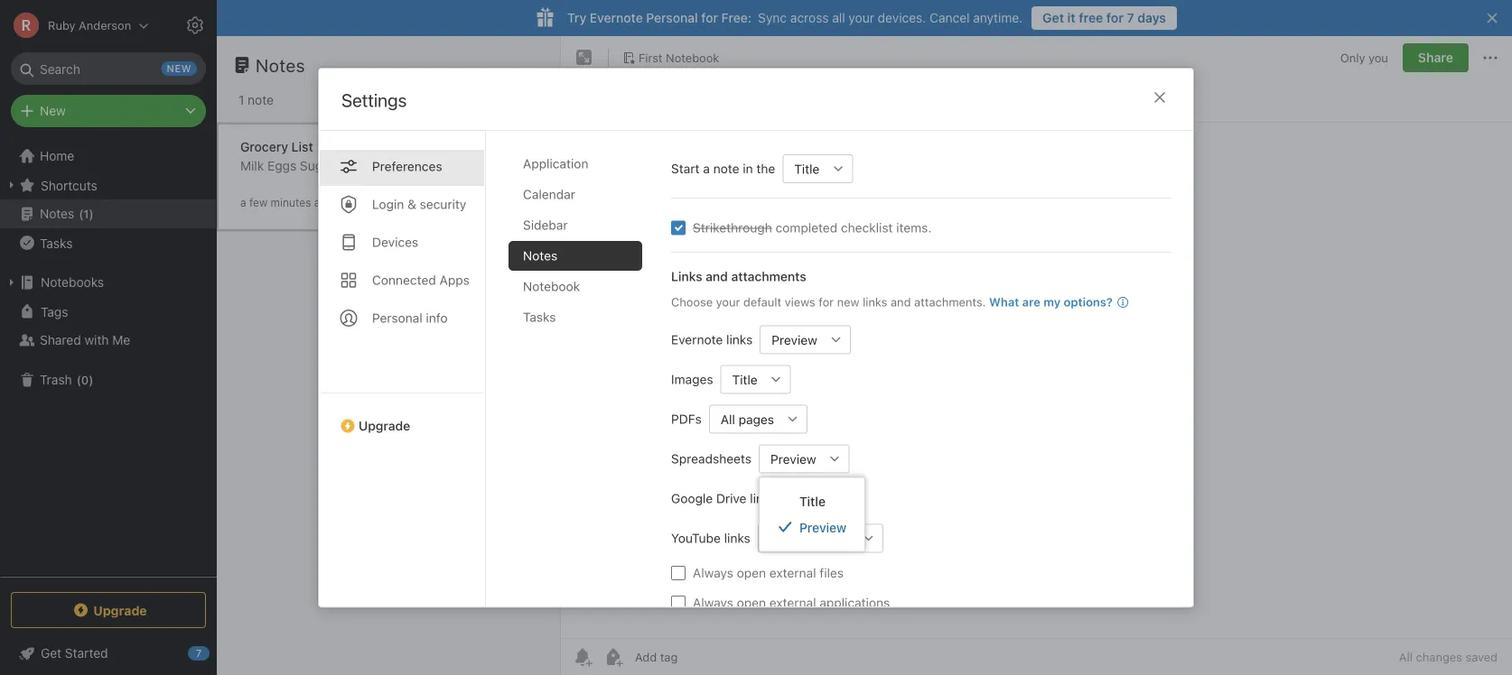 Task type: vqa. For each thing, say whether or not it's contained in the screenshot.


Task type: locate. For each thing, give the bounding box(es) containing it.
0 horizontal spatial notebook
[[523, 279, 580, 294]]

your right all on the right of the page
[[849, 10, 875, 25]]

only you
[[1341, 51, 1389, 64]]

1 vertical spatial preview
[[771, 452, 816, 467]]

notes down shortcuts
[[40, 206, 74, 221]]

preview button for evernote links
[[760, 326, 822, 354]]

0 vertical spatial personal
[[646, 10, 698, 25]]

upgrade
[[359, 419, 410, 433], [93, 603, 147, 618]]

1 vertical spatial evernote
[[671, 332, 723, 347]]

links up title field
[[727, 332, 753, 347]]

1 ) from the top
[[89, 207, 94, 221]]

) inside notes ( 1 )
[[89, 207, 94, 221]]

tasks
[[40, 236, 73, 250], [523, 310, 556, 325]]

tasks button
[[0, 229, 216, 257]]

get
[[1043, 10, 1064, 25]]

0 horizontal spatial for
[[701, 10, 718, 25]]

preview inside choose default view option for spreadsheets field
[[771, 452, 816, 467]]

1 vertical spatial always
[[693, 596, 734, 611]]

first notebook
[[639, 51, 719, 64]]

the
[[757, 161, 775, 176]]

tree
[[0, 142, 217, 576]]

title button for images
[[721, 365, 762, 394]]

for left new
[[819, 295, 834, 309]]

) inside the trash ( 0 )
[[89, 373, 93, 387]]

tasks tab
[[509, 302, 642, 332]]

always right always open external applications option
[[693, 596, 734, 611]]

1 vertical spatial a
[[240, 197, 246, 209]]

new
[[40, 103, 66, 118]]

2 ) from the top
[[89, 373, 93, 387]]

title right the
[[794, 161, 820, 176]]

sidebar
[[523, 218, 568, 232]]

tasks down notebook tab
[[523, 310, 556, 325]]

calendar
[[523, 187, 575, 202]]

me
[[112, 333, 130, 348]]

tree containing home
[[0, 142, 217, 576]]

1 vertical spatial notebook
[[523, 279, 580, 294]]

a right start
[[703, 161, 710, 176]]

and right links
[[706, 269, 728, 284]]

login
[[372, 197, 404, 212]]

title up all pages button
[[732, 372, 758, 387]]

get it free for 7 days
[[1043, 10, 1166, 25]]

Choose default view option for Evernote links field
[[760, 326, 851, 354]]

preview button
[[760, 326, 822, 354], [759, 445, 821, 474]]

1 vertical spatial tasks
[[523, 310, 556, 325]]

0 vertical spatial preview
[[772, 333, 818, 347]]

free:
[[722, 10, 752, 25]]

2 open from the top
[[737, 596, 766, 611]]

notebooks link
[[0, 268, 216, 297]]

0 vertical spatial title button
[[783, 154, 824, 183]]

evernote down choose
[[671, 332, 723, 347]]

ago
[[314, 197, 333, 209]]

)
[[89, 207, 94, 221], [89, 373, 93, 387]]

1 vertical spatial )
[[89, 373, 93, 387]]

0 vertical spatial )
[[89, 207, 94, 221]]

personal down connected
[[372, 311, 423, 326]]

links down drive
[[724, 531, 751, 546]]

tasks inside tasks tab
[[523, 310, 556, 325]]

all
[[832, 10, 845, 25]]

0 horizontal spatial and
[[706, 269, 728, 284]]

1 vertical spatial (
[[77, 373, 81, 387]]

notebook down notes tab
[[523, 279, 580, 294]]

expand note image
[[574, 47, 595, 69]]

(
[[79, 207, 83, 221], [77, 373, 81, 387]]

cancel
[[930, 10, 970, 25]]

and
[[706, 269, 728, 284], [891, 295, 911, 309]]

1 horizontal spatial your
[[849, 10, 875, 25]]

choose
[[671, 295, 713, 309]]

trash
[[40, 373, 72, 388]]

evernote links
[[671, 332, 753, 347]]

free
[[1079, 10, 1103, 25]]

Choose default view option for YouTube links field
[[758, 524, 884, 553]]

applications
[[820, 596, 890, 611]]

always
[[693, 566, 734, 581], [693, 596, 734, 611]]

google
[[671, 491, 713, 506]]

None search field
[[23, 52, 193, 85]]

1 down shortcuts
[[83, 207, 89, 221]]

2 horizontal spatial for
[[1107, 10, 1124, 25]]

0 horizontal spatial title button
[[721, 365, 762, 394]]

you
[[1369, 51, 1389, 64]]

notebook inside button
[[666, 51, 719, 64]]

tags
[[41, 304, 68, 319]]

all inside note window element
[[1399, 651, 1413, 665]]

minutes
[[271, 197, 311, 209]]

2 horizontal spatial notes
[[523, 248, 558, 263]]

shared with me
[[40, 333, 130, 348]]

( right trash
[[77, 373, 81, 387]]

1 open from the top
[[737, 566, 766, 581]]

0 vertical spatial your
[[849, 10, 875, 25]]

0 vertical spatial always
[[693, 566, 734, 581]]

trash ( 0 )
[[40, 373, 93, 388]]

0 vertical spatial tasks
[[40, 236, 73, 250]]

Note Editor text field
[[561, 123, 1512, 639]]

application tab
[[509, 149, 642, 179]]

0 horizontal spatial tasks
[[40, 236, 73, 250]]

preview button down the views at the right
[[760, 326, 822, 354]]

preview down title link on the bottom of the page
[[800, 520, 847, 535]]

) right trash
[[89, 373, 93, 387]]

shortcuts
[[41, 178, 97, 193]]

expand notebooks image
[[5, 276, 19, 290]]

links
[[863, 295, 888, 309], [727, 332, 753, 347], [750, 491, 776, 506], [724, 531, 751, 546]]

0 horizontal spatial notes
[[40, 206, 74, 221]]

preview link
[[760, 515, 865, 541]]

external down always open external files
[[770, 596, 816, 611]]

all left pages
[[721, 412, 735, 427]]

0 horizontal spatial 1
[[83, 207, 89, 221]]

2 vertical spatial title
[[800, 494, 826, 509]]

personal inside tab list
[[372, 311, 423, 326]]

external
[[770, 566, 816, 581], [770, 596, 816, 611]]

0 horizontal spatial your
[[716, 295, 740, 309]]

Choose default view option for Images field
[[721, 365, 791, 394]]

my
[[1044, 295, 1061, 309]]

always for always open external files
[[693, 566, 734, 581]]

1 always from the top
[[693, 566, 734, 581]]

shared with me link
[[0, 326, 216, 355]]

attachments.
[[914, 295, 986, 309]]

0 horizontal spatial personal
[[372, 311, 423, 326]]

1 vertical spatial title
[[732, 372, 758, 387]]

preview down the views at the right
[[772, 333, 818, 347]]

for for 7
[[1107, 10, 1124, 25]]

google drive links
[[671, 491, 776, 506]]

all inside all pages button
[[721, 412, 735, 427]]

1 horizontal spatial for
[[819, 295, 834, 309]]

milk eggs sugar cheese
[[240, 159, 382, 173]]

a few minutes ago
[[240, 197, 333, 209]]

( inside notes ( 1 )
[[79, 207, 83, 221]]

1 horizontal spatial evernote
[[671, 332, 723, 347]]

2 always from the top
[[693, 596, 734, 611]]

devices.
[[878, 10, 926, 25]]

notes up 1 note
[[256, 54, 305, 75]]

completed
[[776, 220, 838, 235]]

title button right the
[[783, 154, 824, 183]]

1 horizontal spatial 1
[[239, 93, 244, 108]]

0 vertical spatial upgrade button
[[319, 393, 485, 441]]

1 vertical spatial 1
[[83, 207, 89, 221]]

title button up all pages button
[[721, 365, 762, 394]]

add a reminder image
[[572, 647, 594, 669]]

all left the 'changes'
[[1399, 651, 1413, 665]]

1 horizontal spatial tab list
[[509, 149, 657, 607]]

1 up grocery
[[239, 93, 244, 108]]

1 vertical spatial your
[[716, 295, 740, 309]]

title button
[[783, 154, 824, 183], [721, 365, 762, 394]]

1 vertical spatial notes
[[40, 206, 74, 221]]

) down the shortcuts button
[[89, 207, 94, 221]]

0 horizontal spatial note
[[248, 93, 274, 108]]

1 horizontal spatial notebook
[[666, 51, 719, 64]]

notes down sidebar
[[523, 248, 558, 263]]

0 vertical spatial title
[[794, 161, 820, 176]]

all for all changes saved
[[1399, 651, 1413, 665]]

preview up title link on the bottom of the page
[[771, 452, 816, 467]]

open up "always open external applications"
[[737, 566, 766, 581]]

0 vertical spatial preview button
[[760, 326, 822, 354]]

0 horizontal spatial upgrade
[[93, 603, 147, 618]]

1 external from the top
[[770, 566, 816, 581]]

1 vertical spatial title button
[[721, 365, 762, 394]]

links
[[671, 269, 703, 284]]

always right always open external files option
[[693, 566, 734, 581]]

get it free for 7 days button
[[1032, 6, 1177, 30]]

1 vertical spatial all
[[1399, 651, 1413, 665]]

notebook inside tab
[[523, 279, 580, 294]]

security
[[420, 197, 466, 212]]

Choose default view option for Spreadsheets field
[[759, 445, 850, 474]]

( for trash
[[77, 373, 81, 387]]

personal up first notebook button
[[646, 10, 698, 25]]

personal
[[646, 10, 698, 25], [372, 311, 423, 326]]

( down shortcuts
[[79, 207, 83, 221]]

what
[[989, 295, 1019, 309]]

0 vertical spatial 1
[[239, 93, 244, 108]]

1 vertical spatial upgrade button
[[11, 593, 206, 629]]

notebook
[[666, 51, 719, 64], [523, 279, 580, 294]]

0 horizontal spatial a
[[240, 197, 246, 209]]

0 vertical spatial notebook
[[666, 51, 719, 64]]

a
[[703, 161, 710, 176], [240, 197, 246, 209]]

1 vertical spatial open
[[737, 596, 766, 611]]

2 external from the top
[[770, 596, 816, 611]]

open for always open external applications
[[737, 596, 766, 611]]

for left 7
[[1107, 10, 1124, 25]]

tab list containing preferences
[[319, 131, 486, 607]]

note left the in
[[713, 161, 740, 176]]

title button for start a note in the
[[783, 154, 824, 183]]

tab list containing application
[[509, 149, 657, 607]]

application
[[523, 156, 589, 171]]

notebook right first on the left top of the page
[[666, 51, 719, 64]]

0 vertical spatial (
[[79, 207, 83, 221]]

1 horizontal spatial tasks
[[523, 310, 556, 325]]

tab list for application
[[319, 131, 486, 607]]

preview inside choose default view option for evernote links field
[[772, 333, 818, 347]]

0 vertical spatial upgrade
[[359, 419, 410, 433]]

0 horizontal spatial evernote
[[590, 10, 643, 25]]

note up grocery
[[248, 93, 274, 108]]

strikethrough completed checklist items.
[[693, 220, 932, 235]]

&
[[408, 197, 416, 212]]

title up preview link
[[800, 494, 826, 509]]

1 horizontal spatial upgrade button
[[319, 393, 485, 441]]

external up "always open external applications"
[[770, 566, 816, 581]]

connected apps
[[372, 273, 470, 288]]

0 vertical spatial note
[[248, 93, 274, 108]]

tab list
[[319, 131, 486, 607], [509, 149, 657, 607]]

0 vertical spatial a
[[703, 161, 710, 176]]

all changes saved
[[1399, 651, 1498, 665]]

tasks down notes ( 1 )
[[40, 236, 73, 250]]

settings
[[342, 89, 407, 110]]

preview button for spreadsheets
[[759, 445, 821, 474]]

for inside button
[[1107, 10, 1124, 25]]

1 horizontal spatial all
[[1399, 651, 1413, 665]]

0 horizontal spatial tab list
[[319, 131, 486, 607]]

milk
[[240, 159, 264, 173]]

add tag image
[[603, 647, 624, 669]]

note
[[248, 93, 274, 108], [713, 161, 740, 176]]

1 vertical spatial preview button
[[759, 445, 821, 474]]

1 vertical spatial external
[[770, 596, 816, 611]]

0 vertical spatial external
[[770, 566, 816, 581]]

always open external files
[[693, 566, 844, 581]]

notes tab
[[509, 241, 642, 271]]

2 vertical spatial preview
[[800, 520, 847, 535]]

a inside note list element
[[240, 197, 246, 209]]

notes ( 1 )
[[40, 206, 94, 221]]

preview button up title link on the bottom of the page
[[759, 445, 821, 474]]

1 horizontal spatial note
[[713, 161, 740, 176]]

grocery
[[240, 140, 288, 154]]

in
[[743, 161, 753, 176]]

your down links and attachments
[[716, 295, 740, 309]]

( inside the trash ( 0 )
[[77, 373, 81, 387]]

0 vertical spatial all
[[721, 412, 735, 427]]

1 horizontal spatial title button
[[783, 154, 824, 183]]

upgrade button
[[319, 393, 485, 441], [11, 593, 206, 629]]

a left "few"
[[240, 197, 246, 209]]

all for all pages
[[721, 412, 735, 427]]

1 inside note list element
[[239, 93, 244, 108]]

few
[[249, 197, 268, 209]]

Choose default view option for PDFs field
[[709, 405, 808, 434]]

1 vertical spatial personal
[[372, 311, 423, 326]]

for left free:
[[701, 10, 718, 25]]

1
[[239, 93, 244, 108], [83, 207, 89, 221]]

1 horizontal spatial personal
[[646, 10, 698, 25]]

0 vertical spatial open
[[737, 566, 766, 581]]

open down always open external files
[[737, 596, 766, 611]]

start
[[671, 161, 700, 176]]

note list element
[[217, 36, 561, 676]]

what are my options?
[[989, 295, 1113, 309]]

and left attachments.
[[891, 295, 911, 309]]

1 vertical spatial and
[[891, 295, 911, 309]]

2 vertical spatial notes
[[523, 248, 558, 263]]

evernote right try
[[590, 10, 643, 25]]

0 vertical spatial notes
[[256, 54, 305, 75]]

title
[[794, 161, 820, 176], [732, 372, 758, 387], [800, 494, 826, 509]]

1 horizontal spatial notes
[[256, 54, 305, 75]]

0 horizontal spatial all
[[721, 412, 735, 427]]



Task type: describe. For each thing, give the bounding box(es) containing it.
1 horizontal spatial upgrade
[[359, 419, 410, 433]]

with
[[84, 333, 109, 348]]

shortcuts button
[[0, 171, 216, 200]]

external for applications
[[770, 596, 816, 611]]

home
[[40, 149, 74, 164]]

preview for evernote links
[[772, 333, 818, 347]]

start a note in the
[[671, 161, 775, 176]]

only
[[1341, 51, 1366, 64]]

preview for spreadsheets
[[771, 452, 816, 467]]

are
[[1022, 295, 1041, 309]]

title inside dropdown list menu
[[800, 494, 826, 509]]

devices
[[372, 235, 418, 250]]

upgrade button inside tab list
[[319, 393, 485, 441]]

notes inside tab
[[523, 248, 558, 263]]

0
[[81, 373, 89, 387]]

grocery list
[[240, 140, 313, 154]]

for for free:
[[701, 10, 718, 25]]

preferences
[[372, 159, 442, 174]]

new
[[837, 295, 860, 309]]

default
[[744, 295, 782, 309]]

Always open external files checkbox
[[671, 566, 686, 581]]

Select422 checkbox
[[671, 221, 686, 235]]

notebook tab
[[509, 272, 642, 302]]

links right drive
[[750, 491, 776, 506]]

preview inside dropdown list menu
[[800, 520, 847, 535]]

youtube
[[671, 531, 721, 546]]

tasks inside tasks button
[[40, 236, 73, 250]]

attachments
[[731, 269, 807, 284]]

youtube links
[[671, 531, 751, 546]]

Always open external applications checkbox
[[671, 596, 686, 611]]

always open external applications
[[693, 596, 890, 611]]

title for images
[[732, 372, 758, 387]]

views
[[785, 295, 816, 309]]

it
[[1068, 10, 1076, 25]]

1 inside notes ( 1 )
[[83, 207, 89, 221]]

new button
[[11, 95, 206, 127]]

connected
[[372, 273, 436, 288]]

pages
[[739, 412, 774, 427]]

spreadsheets
[[671, 452, 752, 466]]

images
[[671, 372, 713, 387]]

personal info
[[372, 311, 448, 326]]

choose your default views for new links and attachments.
[[671, 295, 986, 309]]

) for notes
[[89, 207, 94, 221]]

Search text field
[[23, 52, 193, 85]]

first notebook button
[[616, 45, 726, 70]]

tab list for start a note in the
[[509, 149, 657, 607]]

external for files
[[770, 566, 816, 581]]

days
[[1138, 10, 1166, 25]]

across
[[790, 10, 829, 25]]

share
[[1418, 50, 1454, 65]]

all pages button
[[709, 405, 779, 434]]

apps
[[440, 273, 470, 288]]

always for always open external applications
[[693, 596, 734, 611]]

0 vertical spatial evernote
[[590, 10, 643, 25]]

close image
[[1149, 87, 1171, 108]]

home link
[[0, 142, 217, 171]]

changes
[[1416, 651, 1463, 665]]

settings image
[[184, 14, 206, 36]]

) for trash
[[89, 373, 93, 387]]

1 horizontal spatial a
[[703, 161, 710, 176]]

options?
[[1064, 295, 1113, 309]]

1 vertical spatial note
[[713, 161, 740, 176]]

title link
[[760, 489, 865, 515]]

0 vertical spatial and
[[706, 269, 728, 284]]

calendar tab
[[509, 180, 642, 209]]

1 horizontal spatial and
[[891, 295, 911, 309]]

try
[[567, 10, 587, 25]]

checklist
[[841, 220, 893, 235]]

0 horizontal spatial upgrade button
[[11, 593, 206, 629]]

share button
[[1403, 43, 1469, 72]]

notes inside note list element
[[256, 54, 305, 75]]

links and attachments
[[671, 269, 807, 284]]

dropdown list menu
[[760, 489, 865, 541]]

saved
[[1466, 651, 1498, 665]]

Start a new note in the body or title. field
[[783, 154, 853, 183]]

first
[[639, 51, 663, 64]]

note window element
[[561, 36, 1512, 676]]

items.
[[896, 220, 932, 235]]

1 note
[[239, 93, 274, 108]]

sugar
[[300, 159, 334, 173]]

( for notes
[[79, 207, 83, 221]]

notebooks
[[41, 275, 104, 290]]

1 vertical spatial upgrade
[[93, 603, 147, 618]]

7
[[1127, 10, 1135, 25]]

files
[[820, 566, 844, 581]]

shared
[[40, 333, 81, 348]]

anytime.
[[973, 10, 1023, 25]]

sidebar tab
[[509, 210, 642, 240]]

links right new
[[863, 295, 888, 309]]

try evernote personal for free: sync across all your devices. cancel anytime.
[[567, 10, 1023, 25]]

all pages
[[721, 412, 774, 427]]

sync
[[758, 10, 787, 25]]

open for always open external files
[[737, 566, 766, 581]]

strikethrough
[[693, 220, 772, 235]]

login & security
[[372, 197, 466, 212]]

pdfs
[[671, 412, 702, 427]]

drive
[[716, 491, 747, 506]]

tags button
[[0, 297, 216, 326]]

eggs
[[267, 159, 296, 173]]

title for start a note in the
[[794, 161, 820, 176]]

info
[[426, 311, 448, 326]]



